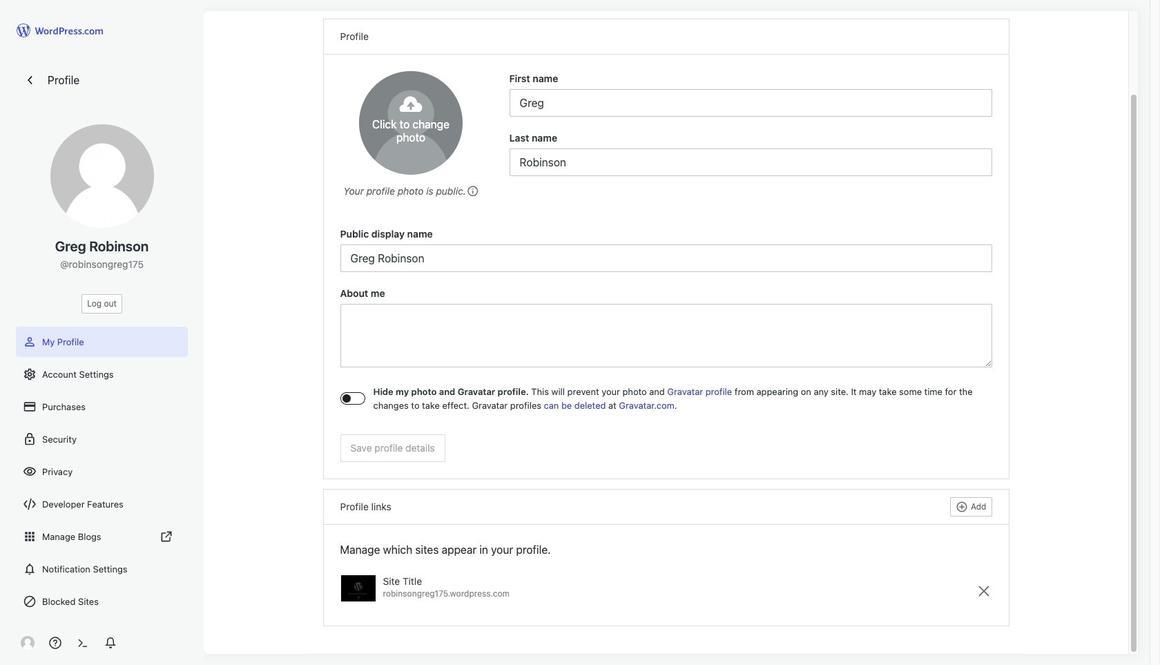 Task type: locate. For each thing, give the bounding box(es) containing it.
person image
[[23, 335, 37, 349]]

apps image
[[23, 530, 37, 544]]

group
[[509, 71, 992, 117], [509, 131, 992, 176], [340, 227, 992, 272], [340, 286, 992, 372]]

block image
[[23, 595, 37, 609]]

lock image
[[23, 432, 37, 446]]

0 horizontal spatial greg robinson image
[[21, 636, 35, 650]]

greg robinson image
[[359, 71, 463, 175], [50, 124, 154, 228], [21, 636, 35, 650]]

main content
[[307, 0, 1025, 654]]

1 horizontal spatial greg robinson image
[[50, 124, 154, 228]]

None text field
[[509, 149, 992, 176], [340, 304, 992, 368], [509, 149, 992, 176], [340, 304, 992, 368]]

None text field
[[509, 89, 992, 117], [340, 245, 992, 272], [509, 89, 992, 117], [340, 245, 992, 272]]

settings image
[[23, 368, 37, 381]]



Task type: describe. For each thing, give the bounding box(es) containing it.
visibility image
[[23, 465, 37, 479]]

credit_card image
[[23, 400, 37, 414]]

2 horizontal spatial greg robinson image
[[359, 71, 463, 175]]

notifications image
[[23, 562, 37, 576]]



Task type: vqa. For each thing, say whether or not it's contained in the screenshot.
option in group
no



